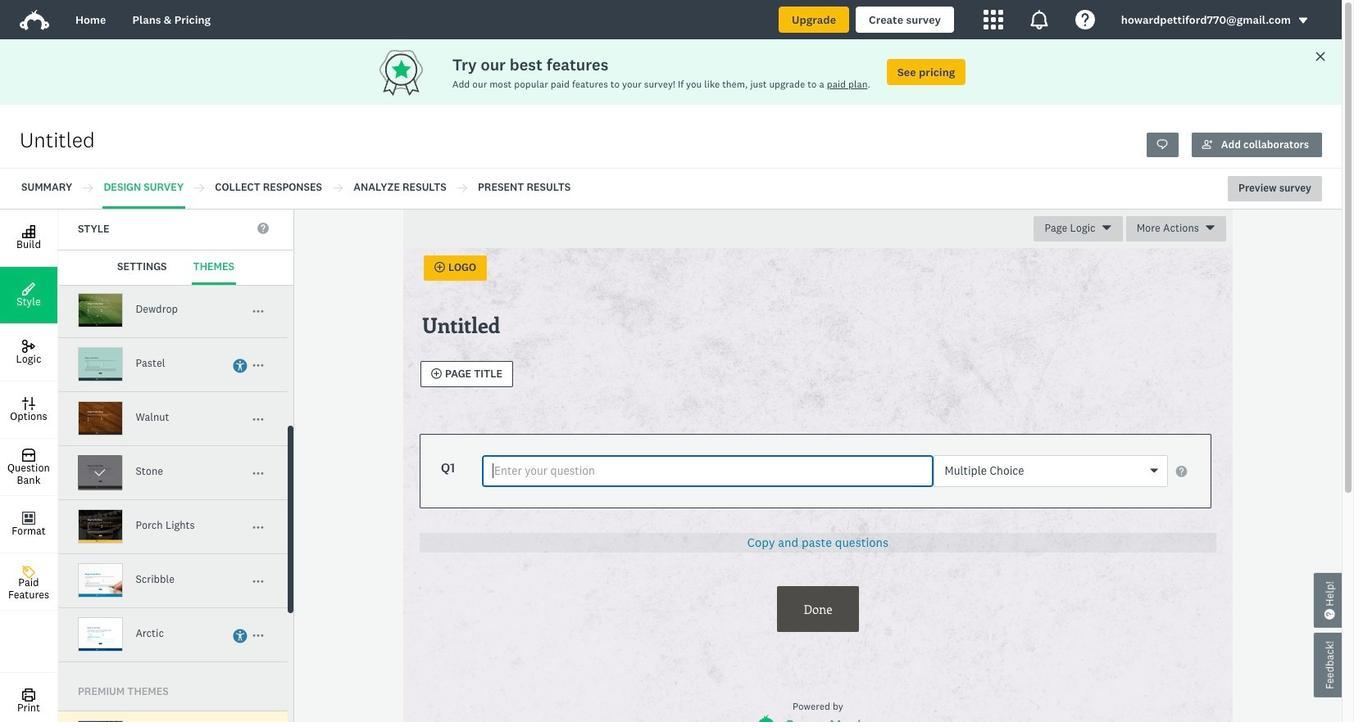 Task type: vqa. For each thing, say whether or not it's contained in the screenshot.
first Products Icon from the left
yes



Task type: locate. For each thing, give the bounding box(es) containing it.
surveymonkey image
[[754, 716, 882, 723]]

surveymonkey logo image
[[20, 10, 49, 30]]

dropdown arrow image
[[1297, 15, 1309, 26]]

products icon image
[[983, 10, 1003, 30], [1029, 10, 1049, 30]]

1 horizontal spatial products icon image
[[1029, 10, 1049, 30]]

help icon image
[[1075, 10, 1095, 30]]

0 horizontal spatial products icon image
[[983, 10, 1003, 30]]



Task type: describe. For each thing, give the bounding box(es) containing it.
1 products icon image from the left
[[983, 10, 1003, 30]]

2 products icon image from the left
[[1029, 10, 1049, 30]]

rewards image
[[376, 45, 452, 99]]



